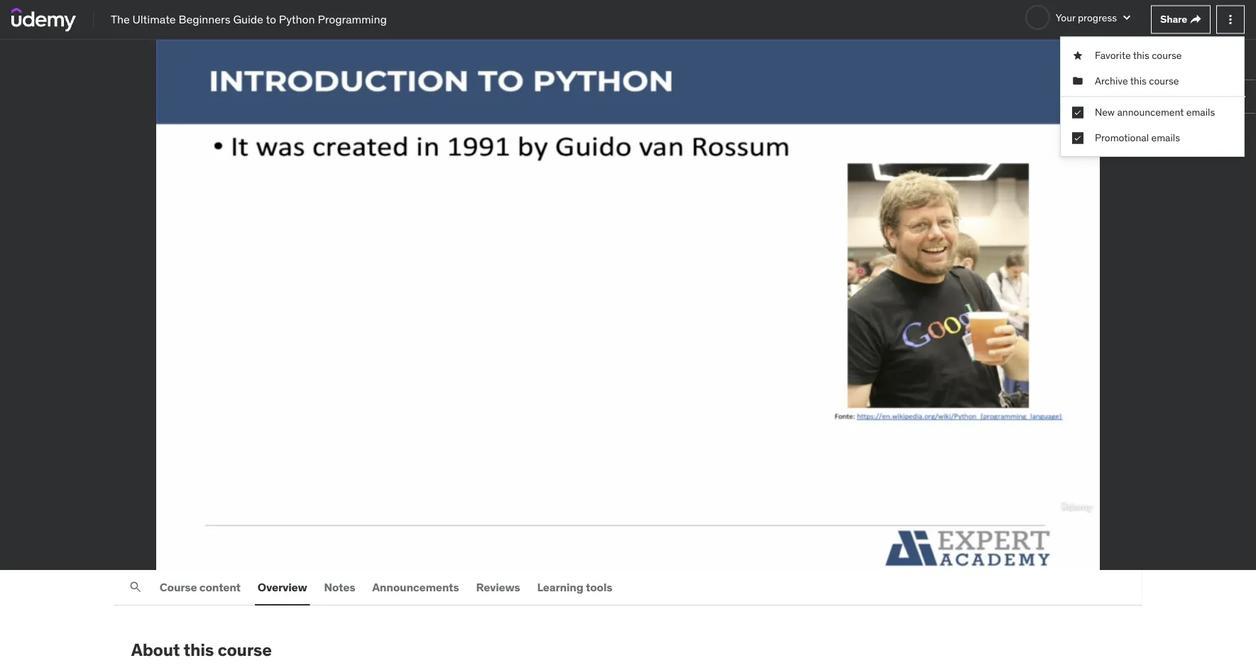Task type: locate. For each thing, give the bounding box(es) containing it.
announcement
[[1118, 106, 1184, 119]]

your
[[1056, 11, 1076, 24]]

2 vertical spatial this
[[184, 639, 214, 661]]

course for about this course
[[218, 639, 272, 661]]

overview
[[258, 580, 307, 595]]

this up archive this course
[[1134, 49, 1150, 62]]

archive this course button
[[1061, 68, 1245, 94]]

0 vertical spatial this
[[1134, 49, 1150, 62]]

course up archive this course button
[[1152, 49, 1182, 62]]

share
[[1161, 13, 1188, 26]]

to
[[266, 12, 276, 26]]

reviews
[[476, 580, 520, 595]]

announcements button
[[370, 571, 462, 605]]

0 vertical spatial course
[[1152, 49, 1182, 62]]

promotional
[[1095, 131, 1149, 144]]

0 vertical spatial emails
[[1187, 106, 1216, 119]]

xsmall image
[[1191, 14, 1202, 25], [1073, 49, 1084, 63], [1073, 74, 1084, 88], [1073, 132, 1084, 144]]

emails right announcement
[[1187, 106, 1216, 119]]

actions image
[[1224, 12, 1238, 27]]

programming
[[318, 12, 387, 26]]

notes
[[324, 580, 355, 595]]

emails
[[1187, 106, 1216, 119], [1152, 131, 1181, 144]]

learning tools
[[537, 580, 613, 595]]

favorite this course
[[1095, 49, 1182, 62]]

course for archive this course
[[1149, 74, 1180, 87]]

reviews button
[[473, 571, 523, 605]]

search image
[[128, 580, 143, 595]]

course down favorite this course button
[[1149, 74, 1180, 87]]

course content
[[160, 580, 241, 595]]

xsmall image inside archive this course button
[[1073, 74, 1084, 88]]

about this course
[[131, 639, 272, 661]]

xsmall image up xsmall icon
[[1073, 74, 1084, 88]]

0 horizontal spatial emails
[[1152, 131, 1181, 144]]

course
[[1152, 49, 1182, 62], [1149, 74, 1180, 87], [218, 639, 272, 661]]

course
[[160, 580, 197, 595]]

about
[[131, 639, 180, 661]]

this
[[1134, 49, 1150, 62], [1131, 74, 1147, 87], [184, 639, 214, 661]]

2 vertical spatial course
[[218, 639, 272, 661]]

xsmall image
[[1073, 107, 1084, 118]]

course down content
[[218, 639, 272, 661]]

1 vertical spatial emails
[[1152, 131, 1181, 144]]

xsmall image inside share 'button'
[[1191, 14, 1202, 25]]

this right about
[[184, 639, 214, 661]]

course for favorite this course
[[1152, 49, 1182, 62]]

small image
[[1120, 10, 1134, 25]]

1 vertical spatial course
[[1149, 74, 1180, 87]]

overview button
[[255, 571, 310, 605]]

archive
[[1095, 74, 1128, 87]]

this down favorite this course
[[1131, 74, 1147, 87]]

emails down the new announcement emails
[[1152, 131, 1181, 144]]

beginners
[[179, 12, 231, 26]]

xsmall image left favorite
[[1073, 49, 1084, 63]]

xsmall image right share on the right
[[1191, 14, 1202, 25]]

learning
[[537, 580, 584, 595]]

this for favorite
[[1134, 49, 1150, 62]]

learning tools button
[[535, 571, 615, 605]]

this for archive
[[1131, 74, 1147, 87]]

1 vertical spatial this
[[1131, 74, 1147, 87]]

promotional emails
[[1095, 131, 1181, 144]]

course content button
[[157, 571, 244, 605]]

this for about
[[184, 639, 214, 661]]

share button
[[1152, 5, 1211, 34]]



Task type: describe. For each thing, give the bounding box(es) containing it.
content
[[199, 580, 241, 595]]

xsmall image down xsmall icon
[[1073, 132, 1084, 144]]

announcements
[[372, 580, 459, 595]]

1 horizontal spatial emails
[[1187, 106, 1216, 119]]

udemy image
[[11, 7, 76, 32]]

the ultimate beginners guide to python programming link
[[111, 12, 387, 27]]

/
[[150, 548, 159, 560]]

mute image
[[1093, 546, 1110, 563]]

xsmall image inside favorite this course button
[[1073, 49, 1084, 63]]

favorite
[[1095, 49, 1131, 62]]

archive this course
[[1095, 74, 1180, 87]]

ultimate
[[133, 12, 176, 26]]

progress
[[1078, 11, 1117, 24]]

medium image
[[1232, 88, 1249, 105]]

tools
[[586, 580, 613, 595]]

new
[[1095, 106, 1115, 119]]

your progress button
[[1026, 5, 1134, 30]]

python
[[279, 12, 315, 26]]

progress bar slider
[[9, 525, 1248, 542]]

new announcement emails
[[1095, 106, 1216, 119]]

guide
[[233, 12, 263, 26]]

the ultimate beginners guide to python programming
[[111, 12, 387, 26]]

favorite this course button
[[1061, 43, 1245, 68]]

notes button
[[321, 571, 358, 605]]

your progress
[[1056, 11, 1117, 24]]

the
[[111, 12, 130, 26]]



Task type: vqa. For each thing, say whether or not it's contained in the screenshot.
courses
no



